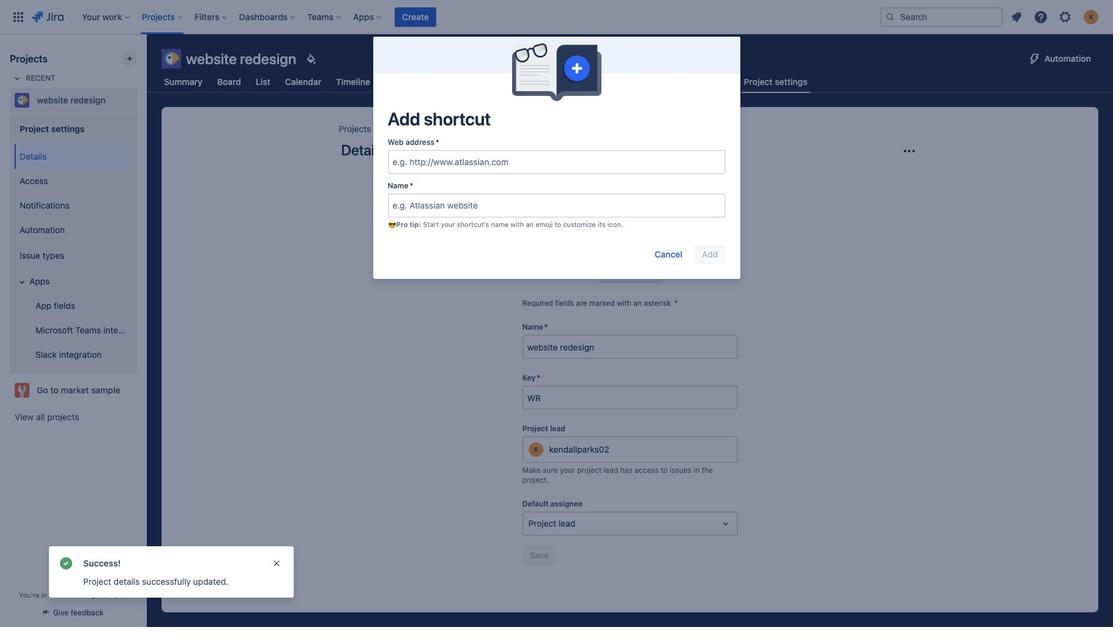Task type: vqa. For each thing, say whether or not it's contained in the screenshot.
the middle Website Redesign
yes



Task type: describe. For each thing, give the bounding box(es) containing it.
issues
[[586, 77, 612, 87]]

add shortcut
[[388, 108, 491, 129]]

required fields are marked with an asterisk *
[[522, 299, 678, 308]]

you're
[[19, 591, 39, 599]]

apps
[[29, 276, 50, 286]]

0 vertical spatial project lead
[[522, 424, 566, 433]]

slack integration
[[36, 349, 102, 360]]

change
[[605, 268, 636, 278]]

customize
[[563, 220, 596, 228]]

to inside make sure your project lead has access to issues in the project.
[[661, 466, 668, 475]]

sure
[[543, 466, 558, 475]]

app fields
[[36, 300, 75, 311]]

are
[[576, 299, 587, 308]]

tip:
[[410, 220, 421, 228]]

success image
[[59, 556, 73, 571]]

with inside add shortcut dialog
[[511, 220, 524, 228]]

2 horizontal spatial website redesign
[[386, 124, 453, 134]]

go to market sample
[[37, 385, 120, 395]]

approvals
[[385, 77, 425, 87]]

1 horizontal spatial an
[[634, 299, 642, 308]]

an inside add shortcut dialog
[[526, 220, 534, 228]]

key *
[[522, 373, 540, 383]]

name inside add shortcut dialog
[[388, 181, 409, 190]]

project settings link
[[468, 122, 530, 136]]

automation link
[[15, 218, 132, 242]]

1 vertical spatial project lead
[[529, 518, 576, 529]]

create
[[402, 11, 429, 22]]

2 vertical spatial lead
[[559, 518, 576, 529]]

details link
[[15, 144, 132, 169]]

timeline link
[[334, 71, 373, 93]]

recent
[[26, 73, 55, 83]]

project.
[[522, 476, 549, 485]]

feedback
[[71, 608, 104, 618]]

emoji
[[536, 220, 553, 228]]

app fields link
[[22, 294, 132, 318]]

managed
[[74, 591, 103, 599]]

0 horizontal spatial website redesign
[[37, 95, 106, 105]]

settings for project settings link
[[498, 124, 530, 134]]

summary link
[[162, 71, 205, 93]]

calendar link
[[283, 71, 324, 93]]

project details successfully updated.
[[83, 577, 228, 587]]

name * inside add shortcut dialog
[[388, 181, 413, 190]]

give feedback
[[53, 608, 104, 618]]

board
[[217, 77, 241, 87]]

Search field
[[881, 7, 1003, 27]]

issues
[[670, 466, 692, 475]]

default
[[522, 499, 549, 509]]

access
[[635, 466, 659, 475]]

change icon
[[605, 268, 655, 278]]

microsoft teams integration link
[[22, 318, 146, 343]]

* right the asterisk
[[674, 299, 678, 308]]

your inside make sure your project lead has access to issues in the project.
[[560, 466, 575, 475]]

web address *
[[388, 138, 439, 147]]

e.g. http://www.atlassian.com url field
[[389, 151, 724, 173]]

😎pro tip: start your shortcut's name with an emoji to customize its icon.
[[388, 220, 623, 228]]

0 horizontal spatial details
[[20, 151, 47, 161]]

1 vertical spatial projects
[[339, 124, 371, 134]]

0 horizontal spatial in
[[41, 591, 47, 599]]

dismiss image
[[272, 559, 282, 569]]

access link
[[15, 169, 132, 193]]

0 horizontal spatial website
[[37, 95, 68, 105]]

projects
[[47, 412, 79, 422]]

2 vertical spatial redesign
[[419, 124, 453, 134]]

cancel button
[[647, 245, 690, 264]]

change icon button
[[598, 264, 663, 283]]

1 vertical spatial name
[[522, 323, 543, 332]]

go
[[37, 385, 48, 395]]

a
[[49, 591, 53, 599]]

start
[[423, 220, 439, 228]]

teams
[[75, 325, 101, 335]]

0 vertical spatial website redesign link
[[10, 88, 132, 113]]

list link
[[253, 71, 273, 93]]

notifications
[[20, 200, 70, 210]]

0 vertical spatial lead
[[550, 424, 566, 433]]

attachments
[[519, 77, 571, 87]]

approvals link
[[383, 71, 428, 93]]

search image
[[886, 12, 895, 22]]

slack
[[36, 349, 57, 360]]

group containing project settings
[[12, 113, 146, 375]]

key
[[522, 373, 536, 383]]

0 vertical spatial website redesign
[[186, 50, 296, 67]]

pages link
[[478, 71, 507, 93]]

reports
[[626, 77, 658, 87]]

0 vertical spatial projects
[[10, 53, 48, 64]]

create button
[[395, 7, 436, 27]]

timeline
[[336, 77, 370, 87]]

fields for app
[[54, 300, 75, 311]]



Task type: locate. For each thing, give the bounding box(es) containing it.
name
[[491, 220, 509, 228]]

market
[[61, 385, 89, 395]]

add shortcut dialog
[[373, 37, 740, 279]]

project settings for project settings link
[[468, 124, 530, 134]]

integration inside slack integration link
[[59, 349, 102, 360]]

successfully
[[142, 577, 191, 587]]

1 horizontal spatial website redesign
[[186, 50, 296, 67]]

0 vertical spatial automation
[[1045, 53, 1091, 64]]

project inside group
[[20, 123, 49, 134]]

automation button
[[1023, 49, 1099, 69]]

in inside make sure your project lead has access to issues in the project.
[[694, 466, 700, 475]]

1 vertical spatial project
[[105, 591, 128, 599]]

name * up 😎pro
[[388, 181, 413, 190]]

0 horizontal spatial name
[[388, 181, 409, 190]]

has
[[620, 466, 633, 475]]

your right sure
[[560, 466, 575, 475]]

project avatar image
[[591, 176, 669, 254]]

1 vertical spatial an
[[634, 299, 642, 308]]

make
[[522, 466, 541, 475]]

project settings inside group
[[20, 123, 85, 134]]

0 horizontal spatial your
[[441, 220, 455, 228]]

project settings inside tab list
[[744, 76, 808, 87]]

2 vertical spatial website redesign
[[386, 124, 453, 134]]

address
[[406, 138, 435, 147]]

automation image
[[1028, 51, 1042, 66]]

web
[[388, 138, 404, 147]]

redesign up details link
[[70, 95, 106, 105]]

success!
[[83, 558, 121, 569]]

projects up recent
[[10, 53, 48, 64]]

name
[[388, 181, 409, 190], [522, 323, 543, 332]]

pages
[[480, 77, 505, 87]]

to
[[555, 220, 561, 228], [50, 385, 59, 395], [661, 466, 668, 475]]

summary
[[164, 77, 202, 87]]

project lead down default assignee
[[529, 518, 576, 529]]

1 horizontal spatial integration
[[103, 325, 146, 335]]

2 horizontal spatial to
[[661, 466, 668, 475]]

0 horizontal spatial settings
[[51, 123, 85, 134]]

1 vertical spatial website
[[37, 95, 68, 105]]

automation inside button
[[1045, 53, 1091, 64]]

forms
[[440, 77, 465, 87]]

1 horizontal spatial to
[[555, 220, 561, 228]]

1 horizontal spatial name
[[522, 323, 543, 332]]

1 horizontal spatial name *
[[522, 323, 548, 332]]

0 vertical spatial an
[[526, 220, 534, 228]]

1 horizontal spatial website redesign link
[[386, 122, 453, 136]]

automation inside group
[[20, 224, 65, 235]]

assignee
[[551, 499, 583, 509]]

name down required
[[522, 323, 543, 332]]

project down details
[[105, 591, 128, 599]]

integration down the microsoft teams integration link
[[59, 349, 102, 360]]

settings inside group
[[51, 123, 85, 134]]

list
[[256, 77, 270, 87]]

board link
[[215, 71, 244, 93]]

types
[[43, 250, 64, 260]]

automation
[[1045, 53, 1091, 64], [20, 224, 65, 235]]

fields inside the app fields link
[[54, 300, 75, 311]]

1 vertical spatial redesign
[[70, 95, 106, 105]]

projects
[[10, 53, 48, 64], [339, 124, 371, 134]]

make sure your project lead has access to issues in the project.
[[522, 466, 713, 485]]

2 horizontal spatial redesign
[[419, 124, 453, 134]]

redesign up address
[[419, 124, 453, 134]]

1 horizontal spatial redesign
[[240, 50, 296, 67]]

0 vertical spatial in
[[694, 466, 700, 475]]

fields right app
[[54, 300, 75, 311]]

0 horizontal spatial with
[[511, 220, 524, 228]]

0 vertical spatial with
[[511, 220, 524, 228]]

expand image
[[15, 275, 29, 290]]

cancel
[[655, 249, 683, 259]]

primary element
[[7, 0, 871, 34]]

1 vertical spatial integration
[[59, 349, 102, 360]]

calendar
[[285, 77, 321, 87]]

😎pro
[[388, 220, 408, 228]]

2 vertical spatial to
[[661, 466, 668, 475]]

integration
[[103, 325, 146, 335], [59, 349, 102, 360]]

microsoft teams integration
[[36, 325, 146, 335]]

0 vertical spatial integration
[[103, 325, 146, 335]]

integration inside the microsoft teams integration link
[[103, 325, 146, 335]]

1 group from the top
[[12, 113, 146, 375]]

1 horizontal spatial settings
[[498, 124, 530, 134]]

0 vertical spatial name
[[388, 181, 409, 190]]

lead up kendallparks02 at the bottom of the page
[[550, 424, 566, 433]]

website
[[186, 50, 237, 67], [37, 95, 68, 105], [386, 124, 416, 134]]

updated.
[[193, 577, 228, 587]]

automation right "automation" image
[[1045, 53, 1091, 64]]

kendallparks02
[[549, 445, 609, 455]]

give feedback button
[[36, 603, 111, 623]]

projects down timeline link
[[339, 124, 371, 134]]

icon.
[[608, 220, 623, 228]]

lead left has
[[604, 466, 618, 475]]

to inside add shortcut dialog
[[555, 220, 561, 228]]

0 vertical spatial redesign
[[240, 50, 296, 67]]

project
[[744, 76, 773, 87], [20, 123, 49, 134], [468, 124, 496, 134], [522, 424, 548, 433], [529, 518, 557, 529], [83, 577, 111, 587]]

1 horizontal spatial projects
[[339, 124, 371, 134]]

1 vertical spatial automation
[[20, 224, 65, 235]]

tab list
[[154, 71, 817, 93]]

1 vertical spatial to
[[50, 385, 59, 395]]

an
[[526, 220, 534, 228], [634, 299, 642, 308]]

0 vertical spatial your
[[441, 220, 455, 228]]

in
[[694, 466, 700, 475], [41, 591, 47, 599]]

redesign up list
[[240, 50, 296, 67]]

1 vertical spatial name *
[[522, 323, 548, 332]]

details
[[341, 141, 385, 159], [20, 151, 47, 161]]

projects link
[[339, 122, 371, 136]]

to right go
[[50, 385, 59, 395]]

add
[[388, 108, 420, 129]]

website redesign up address
[[386, 124, 453, 134]]

1 horizontal spatial with
[[617, 299, 632, 308]]

view all projects
[[15, 412, 79, 422]]

1 vertical spatial lead
[[604, 466, 618, 475]]

integration right 'teams'
[[103, 325, 146, 335]]

attachments link
[[517, 71, 574, 93]]

name up 😎pro
[[388, 181, 409, 190]]

your inside add shortcut dialog
[[441, 220, 455, 228]]

website up "web"
[[386, 124, 416, 134]]

project
[[577, 466, 602, 475], [105, 591, 128, 599]]

slack integration link
[[22, 343, 132, 367]]

project settings
[[744, 76, 808, 87], [20, 123, 85, 134], [468, 124, 530, 134]]

0 horizontal spatial integration
[[59, 349, 102, 360]]

project lead
[[522, 424, 566, 433], [529, 518, 576, 529]]

in left a
[[41, 591, 47, 599]]

issues link
[[583, 71, 614, 93]]

create banner
[[0, 0, 1113, 34]]

2 horizontal spatial settings
[[775, 76, 808, 87]]

0 vertical spatial to
[[555, 220, 561, 228]]

0 horizontal spatial website redesign link
[[10, 88, 132, 113]]

group containing details
[[12, 141, 146, 371]]

sample
[[91, 385, 120, 395]]

website redesign link down recent
[[10, 88, 132, 113]]

lead inside make sure your project lead has access to issues in the project.
[[604, 466, 618, 475]]

settings for group containing project settings
[[51, 123, 85, 134]]

2 horizontal spatial project settings
[[744, 76, 808, 87]]

* right key
[[537, 373, 540, 383]]

0 horizontal spatial name *
[[388, 181, 413, 190]]

2 group from the top
[[12, 141, 146, 371]]

* right address
[[436, 138, 439, 147]]

2 horizontal spatial website
[[386, 124, 416, 134]]

you're in a team-managed project
[[19, 591, 128, 599]]

with
[[511, 220, 524, 228], [617, 299, 632, 308]]

jira image
[[32, 9, 64, 24], [32, 9, 64, 24]]

None field
[[524, 336, 737, 358], [524, 387, 737, 409], [524, 336, 737, 358], [524, 387, 737, 409]]

project inside tab list
[[744, 76, 773, 87]]

0 horizontal spatial fields
[[54, 300, 75, 311]]

0 horizontal spatial project settings
[[20, 123, 85, 134]]

website redesign link up address
[[386, 122, 453, 136]]

1 vertical spatial your
[[560, 466, 575, 475]]

website down recent
[[37, 95, 68, 105]]

0 horizontal spatial redesign
[[70, 95, 106, 105]]

1 horizontal spatial in
[[694, 466, 700, 475]]

website redesign up board
[[186, 50, 296, 67]]

open image
[[718, 517, 733, 531]]

issue types link
[[15, 242, 132, 269]]

0 horizontal spatial project
[[105, 591, 128, 599]]

* up tip:
[[410, 181, 413, 190]]

0 vertical spatial website
[[186, 50, 237, 67]]

automation down notifications
[[20, 224, 65, 235]]

with right name
[[511, 220, 524, 228]]

collapse recent projects image
[[10, 71, 24, 86]]

an left the asterisk
[[634, 299, 642, 308]]

your
[[441, 220, 455, 228], [560, 466, 575, 475]]

fields left are in the right top of the page
[[555, 299, 574, 308]]

details down projects link
[[341, 141, 385, 159]]

project down kendallparks02 at the bottom of the page
[[577, 466, 602, 475]]

to left the issues
[[661, 466, 668, 475]]

details up access
[[20, 151, 47, 161]]

view all projects link
[[10, 406, 137, 428]]

1 horizontal spatial project settings
[[468, 124, 530, 134]]

website up board
[[186, 50, 237, 67]]

settings inside tab list
[[775, 76, 808, 87]]

access
[[20, 175, 48, 186]]

default assignee
[[522, 499, 583, 509]]

an left emoji
[[526, 220, 534, 228]]

1 vertical spatial in
[[41, 591, 47, 599]]

notifications link
[[15, 193, 132, 218]]

1 vertical spatial with
[[617, 299, 632, 308]]

1 vertical spatial website redesign
[[37, 95, 106, 105]]

details
[[114, 577, 140, 587]]

website redesign
[[186, 50, 296, 67], [37, 95, 106, 105], [386, 124, 453, 134]]

to right emoji
[[555, 220, 561, 228]]

shortcut's
[[457, 220, 489, 228]]

apps button
[[15, 269, 132, 294]]

all
[[36, 412, 45, 422]]

tab list containing project settings
[[154, 71, 817, 93]]

group
[[12, 113, 146, 375], [12, 141, 146, 371]]

0 horizontal spatial automation
[[20, 224, 65, 235]]

forms link
[[438, 71, 468, 93]]

project lead up kendallparks02 at the bottom of the page
[[522, 424, 566, 433]]

project inside make sure your project lead has access to issues in the project.
[[577, 466, 602, 475]]

with right marked
[[617, 299, 632, 308]]

1 horizontal spatial your
[[560, 466, 575, 475]]

1 horizontal spatial details
[[341, 141, 385, 159]]

your right start
[[441, 220, 455, 228]]

in left the
[[694, 466, 700, 475]]

shortcut
[[424, 108, 491, 129]]

0 vertical spatial project
[[577, 466, 602, 475]]

*
[[436, 138, 439, 147], [410, 181, 413, 190], [674, 299, 678, 308], [544, 323, 548, 332], [537, 373, 540, 383]]

0 horizontal spatial projects
[[10, 53, 48, 64]]

go to market sample link
[[10, 378, 132, 403]]

fields for required
[[555, 299, 574, 308]]

issue
[[20, 250, 40, 260]]

1 horizontal spatial website
[[186, 50, 237, 67]]

0 horizontal spatial to
[[50, 385, 59, 395]]

project settings for group containing project settings
[[20, 123, 85, 134]]

* down required
[[544, 323, 548, 332]]

its
[[598, 220, 606, 228]]

reports link
[[624, 71, 660, 93]]

1 horizontal spatial fields
[[555, 299, 574, 308]]

0 vertical spatial name *
[[388, 181, 413, 190]]

lead down assignee
[[559, 518, 576, 529]]

1 horizontal spatial project
[[577, 466, 602, 475]]

website redesign down recent
[[37, 95, 106, 105]]

name * down required
[[522, 323, 548, 332]]

settings
[[775, 76, 808, 87], [51, 123, 85, 134], [498, 124, 530, 134]]

1 vertical spatial website redesign link
[[386, 122, 453, 136]]

microsoft
[[36, 325, 73, 335]]

app
[[36, 300, 51, 311]]

0 horizontal spatial an
[[526, 220, 534, 228]]

give
[[53, 608, 69, 618]]

e.g. Atlassian website field
[[389, 195, 724, 217]]

2 vertical spatial website
[[386, 124, 416, 134]]

view
[[15, 412, 34, 422]]

1 horizontal spatial automation
[[1045, 53, 1091, 64]]

name *
[[388, 181, 413, 190], [522, 323, 548, 332]]



